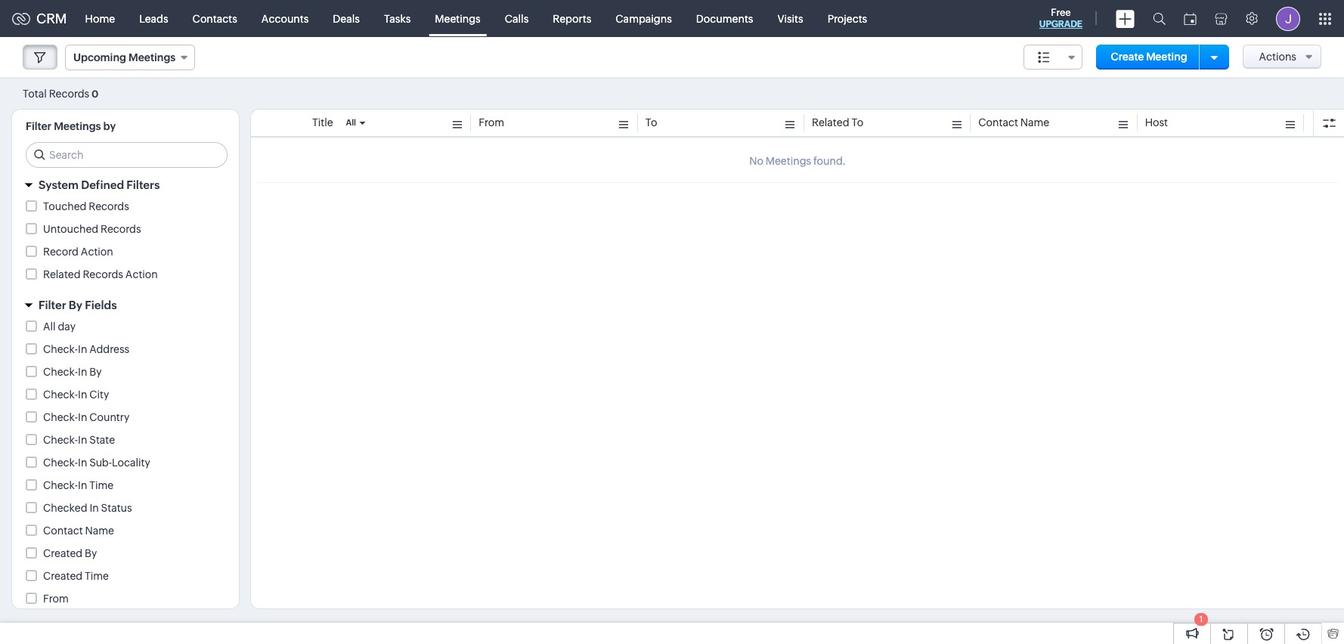 Task type: vqa. For each thing, say whether or not it's contained in the screenshot.
UNTOUCHED
yes



Task type: describe. For each thing, give the bounding box(es) containing it.
reports
[[553, 12, 591, 25]]

check-in state
[[43, 434, 115, 446]]

check-in by
[[43, 366, 102, 378]]

accounts link
[[249, 0, 321, 37]]

check-in time
[[43, 479, 114, 491]]

in for state
[[78, 434, 87, 446]]

crm link
[[12, 11, 67, 26]]

system
[[39, 178, 79, 191]]

check-in address
[[43, 343, 129, 355]]

projects link
[[816, 0, 880, 37]]

documents
[[696, 12, 753, 25]]

campaigns link
[[604, 0, 684, 37]]

deals
[[333, 12, 360, 25]]

total records 0
[[23, 87, 99, 99]]

visits link
[[766, 0, 816, 37]]

untouched
[[43, 223, 98, 235]]

tasks link
[[372, 0, 423, 37]]

related for related records action
[[43, 268, 81, 281]]

records for related
[[83, 268, 123, 281]]

day
[[58, 321, 76, 333]]

2 to from the left
[[852, 116, 864, 129]]

0 horizontal spatial name
[[85, 525, 114, 537]]

created for created time
[[43, 570, 83, 582]]

create menu image
[[1116, 9, 1135, 28]]

0 horizontal spatial contact name
[[43, 525, 114, 537]]

projects
[[828, 12, 867, 25]]

create meeting button
[[1096, 45, 1203, 70]]

1 horizontal spatial from
[[479, 116, 504, 129]]

leads
[[139, 12, 168, 25]]

0 vertical spatial contact
[[979, 116, 1018, 129]]

upcoming meetings
[[73, 51, 176, 64]]

records for total
[[49, 87, 89, 99]]

system defined filters button
[[12, 172, 239, 198]]

create meeting
[[1111, 51, 1188, 63]]

check-in sub-locality
[[43, 457, 150, 469]]

2 horizontal spatial meetings
[[435, 12, 481, 25]]

0 vertical spatial name
[[1021, 116, 1050, 129]]

title
[[312, 116, 333, 129]]

defined
[[81, 178, 124, 191]]

created by
[[43, 547, 97, 560]]

checked
[[43, 502, 87, 514]]

create
[[1111, 51, 1144, 63]]

leads link
[[127, 0, 180, 37]]

check- for check-in address
[[43, 343, 78, 355]]

0 horizontal spatial action
[[81, 246, 113, 258]]

check- for check-in time
[[43, 479, 78, 491]]

filter by fields button
[[12, 292, 239, 318]]

fields
[[85, 299, 117, 312]]

meetings for filter meetings by
[[54, 120, 101, 132]]

deals link
[[321, 0, 372, 37]]

filter by fields
[[39, 299, 117, 312]]

address
[[89, 343, 129, 355]]

contacts
[[193, 12, 237, 25]]

city
[[89, 389, 109, 401]]

records for untouched
[[101, 223, 141, 235]]

all day
[[43, 321, 76, 333]]

filter meetings by
[[26, 120, 116, 132]]

touched records
[[43, 200, 129, 212]]

total
[[23, 87, 47, 99]]



Task type: locate. For each thing, give the bounding box(es) containing it.
in left state
[[78, 434, 87, 446]]

in up check-in by
[[78, 343, 87, 355]]

size image
[[1038, 51, 1050, 64]]

contact name up created by
[[43, 525, 114, 537]]

time down created by
[[85, 570, 109, 582]]

1 horizontal spatial contact name
[[979, 116, 1050, 129]]

action up the filter by fields dropdown button at top
[[125, 268, 158, 281]]

action up related records action
[[81, 246, 113, 258]]

1 to from the left
[[645, 116, 657, 129]]

system defined filters
[[39, 178, 160, 191]]

records for touched
[[89, 200, 129, 212]]

check- down check-in country
[[43, 434, 78, 446]]

1 horizontal spatial to
[[852, 116, 864, 129]]

meetings left by
[[54, 120, 101, 132]]

by inside dropdown button
[[69, 299, 82, 312]]

1 vertical spatial action
[[125, 268, 158, 281]]

check- up checked
[[43, 479, 78, 491]]

related to
[[812, 116, 864, 129]]

meeting
[[1146, 51, 1188, 63]]

filter for filter meetings by
[[26, 120, 52, 132]]

documents link
[[684, 0, 766, 37]]

1 vertical spatial from
[[43, 593, 69, 605]]

upcoming
[[73, 51, 126, 64]]

home link
[[73, 0, 127, 37]]

in for address
[[78, 343, 87, 355]]

checked in status
[[43, 502, 132, 514]]

check-in country
[[43, 411, 130, 423]]

action
[[81, 246, 113, 258], [125, 268, 158, 281]]

0 vertical spatial all
[[346, 118, 356, 127]]

contacts link
[[180, 0, 249, 37]]

in
[[78, 343, 87, 355], [78, 366, 87, 378], [78, 389, 87, 401], [78, 411, 87, 423], [78, 434, 87, 446], [78, 457, 87, 469], [78, 479, 87, 491], [90, 502, 99, 514]]

records
[[49, 87, 89, 99], [89, 200, 129, 212], [101, 223, 141, 235], [83, 268, 123, 281]]

calls link
[[493, 0, 541, 37]]

contact
[[979, 116, 1018, 129], [43, 525, 83, 537]]

0 vertical spatial time
[[89, 479, 114, 491]]

by up day
[[69, 299, 82, 312]]

check-
[[43, 343, 78, 355], [43, 366, 78, 378], [43, 389, 78, 401], [43, 411, 78, 423], [43, 434, 78, 446], [43, 457, 78, 469], [43, 479, 78, 491]]

time down sub-
[[89, 479, 114, 491]]

in down the "check-in address"
[[78, 366, 87, 378]]

0 vertical spatial created
[[43, 547, 83, 560]]

2 created from the top
[[43, 570, 83, 582]]

2 check- from the top
[[43, 366, 78, 378]]

records down defined at the left top of page
[[89, 200, 129, 212]]

locality
[[112, 457, 150, 469]]

0 vertical spatial filter
[[26, 120, 52, 132]]

to
[[645, 116, 657, 129], [852, 116, 864, 129]]

meetings
[[435, 12, 481, 25], [129, 51, 176, 64], [54, 120, 101, 132]]

name
[[1021, 116, 1050, 129], [85, 525, 114, 537]]

host
[[1145, 116, 1168, 129]]

free upgrade
[[1040, 7, 1083, 29]]

check- down check-in by
[[43, 389, 78, 401]]

0 vertical spatial from
[[479, 116, 504, 129]]

7 check- from the top
[[43, 479, 78, 491]]

records up fields
[[83, 268, 123, 281]]

1 vertical spatial time
[[85, 570, 109, 582]]

filter
[[26, 120, 52, 132], [39, 299, 66, 312]]

by for created
[[85, 547, 97, 560]]

search image
[[1153, 12, 1166, 25]]

create menu element
[[1107, 0, 1144, 37]]

Search text field
[[26, 143, 227, 167]]

by up city
[[89, 366, 102, 378]]

meetings left calls
[[435, 12, 481, 25]]

untouched records
[[43, 223, 141, 235]]

in up checked in status
[[78, 479, 87, 491]]

1 vertical spatial all
[[43, 321, 56, 333]]

meetings inside field
[[129, 51, 176, 64]]

country
[[89, 411, 130, 423]]

created for created by
[[43, 547, 83, 560]]

1 horizontal spatial action
[[125, 268, 158, 281]]

logo image
[[12, 12, 30, 25]]

1 vertical spatial contact name
[[43, 525, 114, 537]]

filter up all day
[[39, 299, 66, 312]]

1 check- from the top
[[43, 343, 78, 355]]

related records action
[[43, 268, 158, 281]]

0
[[92, 88, 99, 99]]

all for all day
[[43, 321, 56, 333]]

filter for filter by fields
[[39, 299, 66, 312]]

campaigns
[[616, 12, 672, 25]]

in for country
[[78, 411, 87, 423]]

0 vertical spatial related
[[812, 116, 850, 129]]

1 horizontal spatial meetings
[[129, 51, 176, 64]]

all right title
[[346, 118, 356, 127]]

home
[[85, 12, 115, 25]]

check-in city
[[43, 389, 109, 401]]

from
[[479, 116, 504, 129], [43, 593, 69, 605]]

2 vertical spatial meetings
[[54, 120, 101, 132]]

0 horizontal spatial to
[[645, 116, 657, 129]]

crm
[[36, 11, 67, 26]]

record action
[[43, 246, 113, 258]]

accounts
[[261, 12, 309, 25]]

created time
[[43, 570, 109, 582]]

meetings down leads
[[129, 51, 176, 64]]

meetings for upcoming meetings
[[129, 51, 176, 64]]

3 check- from the top
[[43, 389, 78, 401]]

in for sub-
[[78, 457, 87, 469]]

contact name
[[979, 116, 1050, 129], [43, 525, 114, 537]]

record
[[43, 246, 79, 258]]

check- for check-in state
[[43, 434, 78, 446]]

all for all
[[346, 118, 356, 127]]

in for by
[[78, 366, 87, 378]]

1 vertical spatial contact
[[43, 525, 83, 537]]

1 created from the top
[[43, 547, 83, 560]]

by for filter
[[69, 299, 82, 312]]

profile image
[[1276, 6, 1301, 31]]

check- for check-in city
[[43, 389, 78, 401]]

0 vertical spatial by
[[69, 299, 82, 312]]

created up created time
[[43, 547, 83, 560]]

1 horizontal spatial all
[[346, 118, 356, 127]]

1 vertical spatial name
[[85, 525, 114, 537]]

free
[[1051, 7, 1071, 18]]

all left day
[[43, 321, 56, 333]]

search element
[[1144, 0, 1175, 37]]

related for related to
[[812, 116, 850, 129]]

1 vertical spatial created
[[43, 570, 83, 582]]

check- up check-in time
[[43, 457, 78, 469]]

records down touched records
[[101, 223, 141, 235]]

by
[[103, 120, 116, 132]]

in up check-in state
[[78, 411, 87, 423]]

1 horizontal spatial contact
[[979, 116, 1018, 129]]

in for time
[[78, 479, 87, 491]]

state
[[89, 434, 115, 446]]

0 horizontal spatial contact
[[43, 525, 83, 537]]

check- down check-in city
[[43, 411, 78, 423]]

created down created by
[[43, 570, 83, 582]]

meetings link
[[423, 0, 493, 37]]

1 vertical spatial meetings
[[129, 51, 176, 64]]

in left city
[[78, 389, 87, 401]]

related
[[812, 116, 850, 129], [43, 268, 81, 281]]

in left sub-
[[78, 457, 87, 469]]

1 vertical spatial related
[[43, 268, 81, 281]]

name down checked in status
[[85, 525, 114, 537]]

in for city
[[78, 389, 87, 401]]

2 vertical spatial by
[[85, 547, 97, 560]]

check- for check-in sub-locality
[[43, 457, 78, 469]]

0 horizontal spatial meetings
[[54, 120, 101, 132]]

calendar image
[[1184, 12, 1197, 25]]

created
[[43, 547, 83, 560], [43, 570, 83, 582]]

status
[[101, 502, 132, 514]]

0 vertical spatial action
[[81, 246, 113, 258]]

filter inside dropdown button
[[39, 299, 66, 312]]

Upcoming Meetings field
[[65, 45, 195, 70]]

by
[[69, 299, 82, 312], [89, 366, 102, 378], [85, 547, 97, 560]]

0 horizontal spatial from
[[43, 593, 69, 605]]

0 horizontal spatial all
[[43, 321, 56, 333]]

reports link
[[541, 0, 604, 37]]

tasks
[[384, 12, 411, 25]]

profile element
[[1267, 0, 1310, 37]]

filter down total at the left
[[26, 120, 52, 132]]

check- for check-in by
[[43, 366, 78, 378]]

in left status
[[90, 502, 99, 514]]

in for status
[[90, 502, 99, 514]]

check- for check-in country
[[43, 411, 78, 423]]

touched
[[43, 200, 87, 212]]

time
[[89, 479, 114, 491], [85, 570, 109, 582]]

1 vertical spatial by
[[89, 366, 102, 378]]

1 horizontal spatial related
[[812, 116, 850, 129]]

records left the 0
[[49, 87, 89, 99]]

1 vertical spatial filter
[[39, 299, 66, 312]]

contact name down size icon
[[979, 116, 1050, 129]]

filters
[[127, 178, 160, 191]]

name down size icon
[[1021, 116, 1050, 129]]

0 horizontal spatial related
[[43, 268, 81, 281]]

1 horizontal spatial name
[[1021, 116, 1050, 129]]

by up created time
[[85, 547, 97, 560]]

check- up check-in city
[[43, 366, 78, 378]]

5 check- from the top
[[43, 434, 78, 446]]

sub-
[[89, 457, 112, 469]]

6 check- from the top
[[43, 457, 78, 469]]

all
[[346, 118, 356, 127], [43, 321, 56, 333]]

visits
[[778, 12, 803, 25]]

None field
[[1024, 45, 1083, 70]]

calls
[[505, 12, 529, 25]]

check- down all day
[[43, 343, 78, 355]]

4 check- from the top
[[43, 411, 78, 423]]

0 vertical spatial meetings
[[435, 12, 481, 25]]

actions
[[1259, 51, 1297, 63]]

upgrade
[[1040, 19, 1083, 29]]

1
[[1200, 615, 1203, 624]]

0 vertical spatial contact name
[[979, 116, 1050, 129]]



